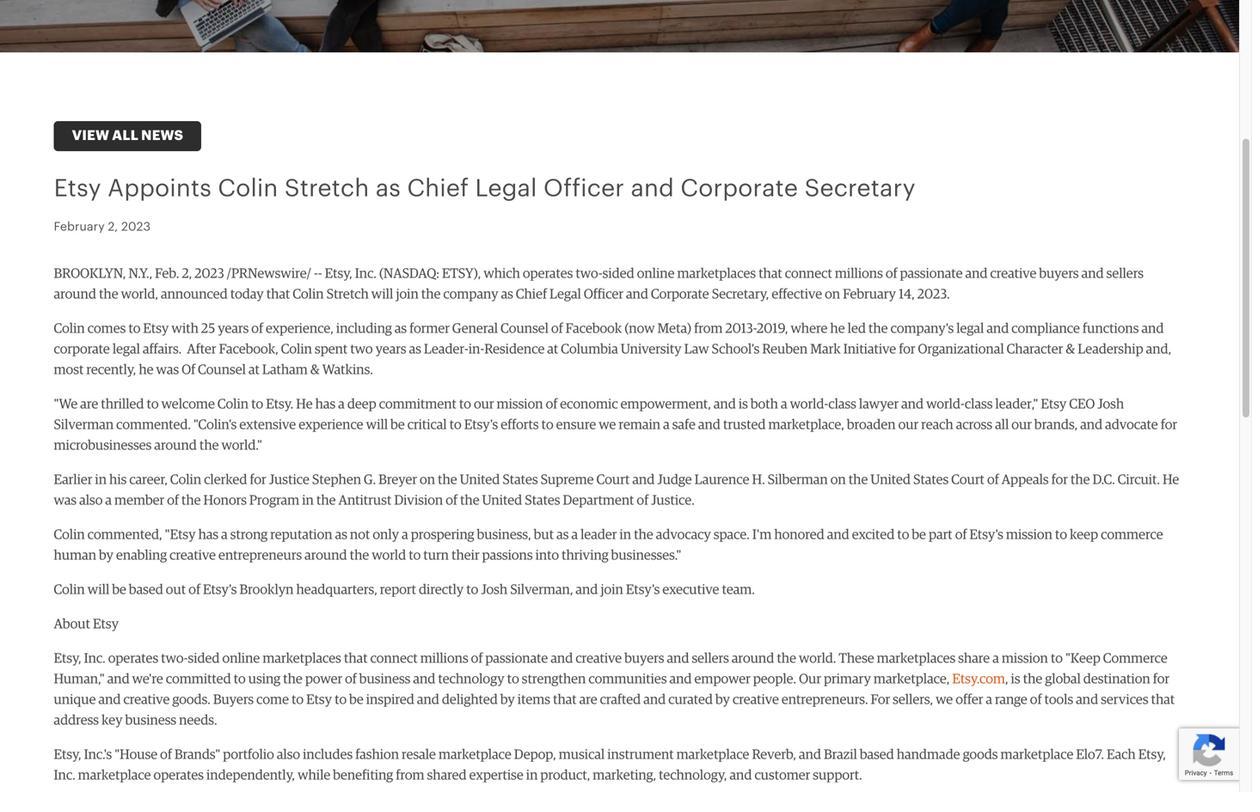 Task type: vqa. For each thing, say whether or not it's contained in the screenshot.
the rightmost IS
yes



Task type: describe. For each thing, give the bounding box(es) containing it.
we inside , is the global destination for unique and creative goods. buyers come to etsy to be inspired and delighted by items that are crafted and curated by creative entrepreneurs. for sellers, we offer a range of tools and services that address key business needs.
[[936, 694, 953, 708]]

curated
[[668, 694, 713, 708]]

0 vertical spatial years
[[218, 323, 249, 336]]

unique
[[54, 694, 96, 708]]

0 vertical spatial chief
[[407, 177, 469, 201]]

two- inside /prnewswire/ -- etsy, inc. (nasdaq: etsy), which operates two-sided online marketplaces that connect millions of passionate and creative buyers and sellers around the world, announced today that colin stretch will join the company as chief legal officer and corporate secretary, effective on february 14, 2023.
[[576, 268, 603, 281]]

to inside colin comes to etsy with 25 years of experience, including as former general counsel of facebook (now meta) from 2013-2019, where he led the company's legal and compliance functions and corporate legal affairs.  after facebook, colin spent two years as leader-in-residence at columbia university law school's reuben mark initiative for organizational character & leadership and, most recently, he was of counsel at latham & watkins.
[[128, 323, 140, 336]]

in inside etsy, inc.'s "house of brands" portfolio also includes fashion resale marketplace depop, musical instrument marketplace reverb, and brazil based handmade goods marketplace elo7. each etsy, inc. marketplace operates independently, while benefiting from shared expertise in product, marketing, technology, and customer support.
[[526, 770, 538, 784]]

to right critical
[[449, 419, 462, 433]]

2 class from the left
[[965, 398, 993, 412]]

that right the services
[[1151, 694, 1175, 708]]

thrilled
[[101, 398, 144, 412]]

of left appeals
[[987, 474, 999, 488]]

1 horizontal spatial by
[[500, 694, 515, 708]]

officer inside /prnewswire/ -- etsy, inc. (nasdaq: etsy), which operates two-sided online marketplaces that connect millions of passionate and creative buyers and sellers around the world, announced today that colin stretch will join the company as chief legal officer and corporate secretary, effective on february 14, 2023.
[[584, 288, 623, 302]]

etsy's down "businesses.""
[[626, 584, 660, 598]]

corporate
[[54, 343, 110, 357]]

both
[[751, 398, 778, 412]]

1 horizontal spatial 2023
[[195, 268, 224, 281]]

fashion
[[355, 749, 399, 763]]

inc. inside /prnewswire/ -- etsy, inc. (nasdaq: etsy), which operates two-sided online marketplaces that connect millions of passionate and creative buyers and sellers around the world, announced today that colin stretch will join the company as chief legal officer and corporate secretary, effective on february 14, 2023.
[[355, 268, 377, 281]]

critical
[[407, 419, 447, 433]]

operates inside etsy, inc. operates two-sided online marketplaces that connect millions of passionate and creative buyers and sellers around the world. these marketplaces share a mission to "keep commerce human," and we're committed to using the power of business and technology to strengthen communities and empower people. our primary marketplace,
[[108, 653, 158, 667]]

0 vertical spatial stretch
[[284, 177, 369, 201]]

to right come
[[292, 694, 304, 708]]

1 vertical spatial legal
[[113, 343, 140, 357]]

the down brooklyn,
[[99, 288, 118, 302]]

1 horizontal spatial 2,
[[182, 268, 192, 281]]

out
[[166, 584, 186, 598]]

around inside ," etsy ceo josh silverman commented. "colin's extensive experience will be critical to etsy's efforts to ensure we remain a safe and trusted marketplace, broaden our reach across all our brands, and advocate for microbusinesses around the world."
[[154, 440, 197, 453]]

"house
[[115, 749, 157, 763]]

company
[[443, 288, 498, 302]]

0 horizontal spatial 2,
[[108, 221, 118, 233]]

buyers inside etsy, inc. operates two-sided online marketplaces that connect millions of passionate and creative buyers and sellers around the world. these marketplaces share a mission to "keep commerce human," and we're committed to using the power of business and technology to strengthen communities and empower people. our primary marketplace,
[[625, 653, 664, 667]]

h.
[[752, 474, 765, 488]]

antitrust
[[338, 495, 392, 508]]

, inside , is the global destination for unique and creative goods. buyers come to etsy to be inspired and delighted by items that are crafted and curated by creative entrepreneurs. for sellers, we offer a range of tools and services that address key business needs.
[[1005, 674, 1008, 687]]

today
[[230, 288, 264, 302]]

reach
[[921, 419, 953, 433]]

the left the honors
[[181, 495, 201, 508]]

sellers inside /prnewswire/ -- etsy, inc. (nasdaq: etsy), which operates two-sided online marketplaces that connect millions of passionate and creative buyers and sellers around the world, announced today that colin stretch will join the company as chief legal officer and corporate secretary, effective on february 14, 2023.
[[1106, 268, 1144, 281]]

1 class from the left
[[828, 398, 856, 412]]

while
[[298, 770, 330, 784]]

of inside /prnewswire/ -- etsy, inc. (nasdaq: etsy), which operates two-sided online marketplaces that connect millions of passionate and creative buyers and sellers around the world, announced today that colin stretch will join the company as chief legal officer and corporate secretary, effective on february 14, 2023.
[[886, 268, 897, 281]]

law
[[684, 343, 709, 357]]

0 vertical spatial based
[[129, 584, 163, 598]]

report
[[380, 584, 416, 598]]

"we are thrilled to welcome colin to etsy. he has a deep commitment to our mission of economic empowerment, and is both a world-class lawyer and world-class leader
[[54, 398, 1032, 412]]

for right appeals
[[1051, 474, 1068, 488]]

sellers,
[[893, 694, 933, 708]]

led
[[848, 323, 866, 336]]

etsy's right "out"
[[203, 584, 237, 598]]

strengthen
[[522, 674, 586, 687]]

of right power
[[345, 674, 357, 687]]

marketing,
[[593, 770, 656, 784]]

company's
[[891, 323, 954, 336]]

1 horizontal spatial he
[[830, 323, 845, 336]]

efforts
[[501, 419, 539, 433]]

corporate inside /prnewswire/ -- etsy, inc. (nasdaq: etsy), which operates two-sided online marketplaces that connect millions of passionate and creative buyers and sellers around the world, announced today that colin stretch will join the company as chief legal officer and corporate secretary, effective on february 14, 2023.
[[651, 288, 709, 302]]

breyer
[[379, 474, 417, 488]]

of right "out"
[[189, 584, 200, 598]]

the right using
[[283, 674, 303, 687]]

0 horizontal spatial he
[[296, 398, 313, 412]]

facebook
[[566, 323, 622, 336]]

elo7.
[[1076, 749, 1104, 763]]

to down "we are thrilled to welcome colin to etsy. he has a deep commitment to our mission of economic empowerment, and is both a world-class lawyer and world-class leader
[[541, 419, 553, 433]]

committed
[[166, 674, 231, 687]]

of up ensure
[[546, 398, 557, 412]]

will inside /prnewswire/ -- etsy, inc. (nasdaq: etsy), which operates two-sided online marketplaces that connect millions of passionate and creative buyers and sellers around the world, announced today that colin stretch will join the company as chief legal officer and corporate secretary, effective on february 14, 2023.
[[371, 288, 393, 302]]

, is the global destination for unique and creative goods. buyers come to etsy to be inspired and delighted by items that are crafted and curated by creative entrepreneurs. for sellers, we offer a range of tools and services that address key business needs.
[[54, 674, 1175, 729]]

come
[[256, 694, 289, 708]]

for
[[871, 694, 890, 708]]

compliance
[[1012, 323, 1080, 336]]

part
[[929, 529, 953, 543]]

to up commented.
[[147, 398, 159, 412]]

lawyer
[[859, 398, 899, 412]]

in left the his
[[95, 474, 107, 488]]

his
[[109, 474, 127, 488]]

states down the reach
[[913, 474, 949, 488]]

to left keep
[[1055, 529, 1067, 543]]

2 horizontal spatial our
[[1012, 419, 1032, 433]]

that up effective at top right
[[759, 268, 782, 281]]

passionate inside /prnewswire/ -- etsy, inc. (nasdaq: etsy), which operates two-sided online marketplaces that connect millions of passionate and creative buyers and sellers around the world, announced today that colin stretch will join the company as chief legal officer and corporate secretary, effective on february 14, 2023.
[[900, 268, 963, 281]]

0 horizontal spatial our
[[474, 398, 494, 412]]

1 vertical spatial counsel
[[198, 364, 246, 378]]

the up the division
[[438, 474, 457, 488]]

also inside earlier in his career, colin clerked for justice stephen g. breyer on the united states supreme court and judge laurence h. silberman on the united states court of appeals for the d.c. circuit. he was also a member of the honors program in the antitrust division of the united states department of justice.
[[79, 495, 103, 508]]

based inside etsy, inc.'s "house of brands" portfolio also includes fashion resale marketplace depop, musical instrument marketplace reverb, and brazil based handmade goods marketplace elo7. each etsy, inc. marketplace operates independently, while benefiting from shared expertise in product, marketing, technology, and customer support.
[[860, 749, 894, 763]]

0 horizontal spatial 2023
[[121, 221, 151, 233]]

remain
[[619, 419, 661, 433]]

0 vertical spatial legal
[[475, 177, 537, 201]]

1 vertical spatial &
[[310, 364, 320, 378]]

0 vertical spatial has
[[315, 398, 336, 412]]

2 horizontal spatial by
[[716, 694, 730, 708]]

clerked
[[204, 474, 247, 488]]

turn
[[423, 550, 449, 563]]

from inside colin comes to etsy with 25 years of experience, including as former general counsel of facebook (now meta) from 2013-2019, where he led the company's legal and compliance functions and corporate legal affairs.  after facebook, colin spent two years as leader-in-residence at columbia university law school's reuben mark initiative for organizational character & leadership and, most recently, he was of counsel at latham & watkins.
[[694, 323, 723, 336]]

1 world- from the left
[[790, 398, 828, 412]]

legal inside /prnewswire/ -- etsy, inc. (nasdaq: etsy), which operates two-sided online marketplaces that connect millions of passionate and creative buyers and sellers around the world, announced today that colin stretch will join the company as chief legal officer and corporate secretary, effective on february 14, 2023.
[[550, 288, 581, 302]]

which
[[484, 268, 520, 281]]

news
[[141, 129, 183, 143]]

etsy inside colin comes to etsy with 25 years of experience, including as former general counsel of facebook (now meta) from 2013-2019, where he led the company's legal and compliance functions and corporate legal affairs.  after facebook, colin spent two years as leader-in-residence at columbia university law school's reuben mark initiative for organizational character & leadership and, most recently, he was of counsel at latham & watkins.
[[143, 323, 169, 336]]

0 vertical spatial mission
[[497, 398, 543, 412]]

states down supreme at the bottom left of page
[[525, 495, 560, 508]]

program
[[249, 495, 299, 508]]

marketplace left "elo7."
[[1001, 749, 1074, 763]]

inspired
[[366, 694, 414, 708]]

stretch inside /prnewswire/ -- etsy, inc. (nasdaq: etsy), which operates two-sided online marketplaces that connect millions of passionate and creative buyers and sellers around the world, announced today that colin stretch will join the company as chief legal officer and corporate secretary, effective on february 14, 2023.
[[326, 288, 369, 302]]

2 court from the left
[[951, 474, 985, 488]]

"we
[[54, 398, 78, 412]]

states left supreme at the bottom left of page
[[503, 474, 538, 488]]

commented.
[[116, 419, 191, 433]]

crafted
[[600, 694, 641, 708]]

welcome
[[161, 398, 215, 412]]

(now
[[625, 323, 655, 336]]

etsy, left inc.'s
[[54, 749, 81, 763]]

of left facebook on the top of page
[[551, 323, 563, 336]]

passionate inside etsy, inc. operates two-sided online marketplaces that connect millions of passionate and creative buyers and sellers around the world. these marketplaces share a mission to "keep commerce human," and we're committed to using the power of business and technology to strengthen communities and empower people. our primary marketplace,
[[485, 653, 548, 667]]

business inside , is the global destination for unique and creative goods. buyers come to etsy to be inspired and delighted by items that are crafted and curated by creative entrepreneurs. for sellers, we offer a range of tools and services that address key business needs.
[[125, 715, 176, 729]]

creative inside etsy, inc. operates two-sided online marketplaces that connect millions of passionate and creative buyers and sellers around the world. these marketplaces share a mission to "keep commerce human," and we're committed to using the power of business and technology to strengthen communities and empower people. our primary marketplace,
[[576, 653, 622, 667]]

ensure
[[556, 419, 596, 433]]

a right the only
[[402, 529, 408, 543]]

marketplace up the technology,
[[676, 749, 749, 763]]

executive
[[662, 584, 719, 598]]

secretary,
[[712, 288, 769, 302]]

for up program
[[250, 474, 266, 488]]

1 vertical spatial join
[[601, 584, 623, 598]]

the left d.c.
[[1071, 474, 1090, 488]]

reputation
[[270, 529, 332, 543]]

2013-
[[725, 323, 757, 336]]

colin inside colin commented, "etsy has a strong reputation as not only a prospering business, but as a leader in the advocacy space. i'm honored and excited to be part of etsy's mission to keep commerce human by enabling creative entrepreneurs around the world to turn their passions into thriving businesses."
[[54, 529, 85, 543]]

0 vertical spatial february
[[54, 221, 105, 233]]

across
[[956, 419, 992, 433]]

offer
[[956, 694, 983, 708]]

for inside , is the global destination for unique and creative goods. buyers come to etsy to be inspired and delighted by items that are crafted and curated by creative entrepreneurs. for sellers, we offer a range of tools and services that address key business needs.
[[1153, 674, 1169, 687]]

sellers inside etsy, inc. operates two-sided online marketplaces that connect millions of passionate and creative buyers and sellers around the world. these marketplaces share a mission to "keep commerce human," and we're committed to using the power of business and technology to strengthen communities and empower people. our primary marketplace,
[[692, 653, 729, 667]]

on inside /prnewswire/ -- etsy, inc. (nasdaq: etsy), which operates two-sided online marketplaces that connect millions of passionate and creative buyers and sellers around the world, announced today that colin stretch will join the company as chief legal officer and corporate secretary, effective on february 14, 2023.
[[825, 288, 840, 302]]

etsy inside ," etsy ceo josh silverman commented. "colin's extensive experience will be critical to etsy's efforts to ensure we remain a safe and trusted marketplace, broaden our reach across all our brands, and advocate for microbusinesses around the world."
[[1041, 398, 1067, 412]]

of right the division
[[446, 495, 457, 508]]

inc. inside etsy, inc. operates two-sided online marketplaces that connect millions of passionate and creative buyers and sellers around the world. these marketplaces share a mission to "keep commerce human," and we're committed to using the power of business and technology to strengthen communities and empower people. our primary marketplace,
[[84, 653, 106, 667]]

,"
[[1032, 398, 1038, 412]]

1 vertical spatial josh
[[481, 584, 508, 598]]

primary
[[824, 674, 871, 687]]

0 horizontal spatial marketplaces
[[263, 653, 341, 667]]

to up global
[[1051, 653, 1063, 667]]

inc.'s
[[84, 749, 112, 763]]

power
[[305, 674, 342, 687]]

businesses."
[[611, 550, 681, 563]]

join inside /prnewswire/ -- etsy, inc. (nasdaq: etsy), which operates two-sided online marketplaces that connect millions of passionate and creative buyers and sellers around the world, announced today that colin stretch will join the company as chief legal officer and corporate secretary, effective on february 14, 2023.
[[396, 288, 419, 302]]

department
[[563, 495, 634, 508]]

0 vertical spatial legal
[[956, 323, 984, 336]]

of down career,
[[167, 495, 179, 508]]

millions inside etsy, inc. operates two-sided online marketplaces that connect millions of passionate and creative buyers and sellers around the world. these marketplaces share a mission to "keep commerce human," and we're committed to using the power of business and technology to strengthen communities and empower people. our primary marketplace,
[[420, 653, 468, 667]]

that down strengthen
[[553, 694, 577, 708]]

the up "businesses.""
[[634, 529, 653, 543]]

1 - from the left
[[314, 268, 318, 281]]

to right commitment
[[459, 398, 471, 412]]

the down the broaden
[[849, 474, 868, 488]]

view all news
[[72, 129, 183, 143]]

of up facebook,
[[251, 323, 263, 336]]

marketplace, inside ," etsy ceo josh silverman commented. "colin's extensive experience will be critical to etsy's efforts to ensure we remain a safe and trusted marketplace, broaden our reach across all our brands, and advocate for microbusinesses around the world."
[[768, 419, 844, 433]]

marketplace down inc.'s
[[78, 770, 151, 784]]

entrepreneurs
[[218, 550, 302, 563]]

colin comes to etsy with 25 years of experience, including as former general counsel of facebook (now meta) from 2013-2019, where he led the company's legal and compliance functions and corporate legal affairs.  after facebook, colin spent two years as leader-in-residence at columbia university law school's reuben mark initiative for organizational character & leadership and, most recently, he was of counsel at latham & watkins.
[[54, 323, 1171, 378]]

for inside colin comes to etsy with 25 years of experience, including as former general counsel of facebook (now meta) from 2013-2019, where he led the company's legal and compliance functions and corporate legal affairs.  after facebook, colin spent two years as leader-in-residence at columbia university law school's reuben mark initiative for organizational character & leadership and, most recently, he was of counsel at latham & watkins.
[[899, 343, 915, 357]]

and inside colin commented, "etsy has a strong reputation as not only a prospering business, but as a leader in the advocacy space. i'm honored and excited to be part of etsy's mission to keep commerce human by enabling creative entrepreneurs around the world to turn their passions into thriving businesses."
[[827, 529, 849, 543]]

the up people.
[[777, 653, 796, 667]]

0 vertical spatial officer
[[543, 177, 624, 201]]

share
[[958, 653, 990, 667]]

in down justice
[[302, 495, 314, 508]]

etsy appoints colin stretch as chief legal officer and corporate secretary
[[54, 177, 916, 201]]

2023.
[[917, 288, 950, 302]]

creative down "we're"
[[123, 694, 170, 708]]

into
[[535, 550, 559, 563]]

marketplace up expertise
[[439, 749, 511, 763]]

connect inside etsy, inc. operates two-sided online marketplaces that connect millions of passionate and creative buyers and sellers around the world. these marketplaces share a mission to "keep commerce human," and we're committed to using the power of business and technology to strengthen communities and empower people. our primary marketplace,
[[370, 653, 418, 667]]

," etsy ceo josh silverman commented. "colin's extensive experience will be critical to etsy's efforts to ensure we remain a safe and trusted marketplace, broaden our reach across all our brands, and advocate for microbusinesses around the world."
[[54, 398, 1177, 453]]

goods.
[[172, 694, 211, 708]]

etsy right about
[[93, 618, 119, 632]]

etsy.com link
[[952, 674, 1005, 687]]

0 horizontal spatial ,
[[149, 268, 152, 281]]

a inside etsy, inc. operates two-sided online marketplaces that connect millions of passionate and creative buyers and sellers around the world. these marketplaces share a mission to "keep commerce human," and we're committed to using the power of business and technology to strengthen communities and empower people. our primary marketplace,
[[993, 653, 999, 667]]

as inside /prnewswire/ -- etsy, inc. (nasdaq: etsy), which operates two-sided online marketplaces that connect millions of passionate and creative buyers and sellers around the world, announced today that colin stretch will join the company as chief legal officer and corporate secretary, effective on february 14, 2023.
[[501, 288, 513, 302]]

february inside /prnewswire/ -- etsy, inc. (nasdaq: etsy), which operates two-sided online marketplaces that connect millions of passionate and creative buyers and sellers around the world, announced today that colin stretch will join the company as chief legal officer and corporate secretary, effective on february 14, 2023.
[[843, 288, 896, 302]]

leader-
[[424, 343, 469, 357]]

a right both
[[781, 398, 787, 412]]

product,
[[540, 770, 590, 784]]

2 horizontal spatial marketplaces
[[877, 653, 956, 667]]

millions inside /prnewswire/ -- etsy, inc. (nasdaq: etsy), which operates two-sided online marketplaces that connect millions of passionate and creative buyers and sellers around the world, announced today that colin stretch will join the company as chief legal officer and corporate secretary, effective on february 14, 2023.
[[835, 268, 883, 281]]

etsy up february 2, 2023
[[54, 177, 101, 201]]

commitment
[[379, 398, 456, 412]]

not
[[350, 529, 370, 543]]

latham
[[262, 364, 308, 378]]

/prnewswire/ -- etsy, inc. (nasdaq: etsy), which operates two-sided online marketplaces that connect millions of passionate and creative buyers and sellers around the world, announced today that colin stretch will join the company as chief legal officer and corporate secretary, effective on february 14, 2023.
[[54, 268, 1144, 302]]

etsy inside , is the global destination for unique and creative goods. buyers come to etsy to be inspired and delighted by items that are crafted and curated by creative entrepreneurs. for sellers, we offer a range of tools and services that address key business needs.
[[306, 694, 332, 708]]

to left turn
[[409, 550, 421, 563]]

columbia
[[561, 343, 618, 357]]

creative inside /prnewswire/ -- etsy, inc. (nasdaq: etsy), which operates two-sided online marketplaces that connect millions of passionate and creative buyers and sellers around the world, announced today that colin stretch will join the company as chief legal officer and corporate secretary, effective on february 14, 2023.
[[990, 268, 1037, 281]]

to left etsy.
[[251, 398, 263, 412]]

1 horizontal spatial &
[[1066, 343, 1075, 357]]

0 horizontal spatial are
[[80, 398, 98, 412]]

circuit.
[[1118, 474, 1160, 488]]

2 vertical spatial will
[[88, 584, 109, 598]]

school's
[[712, 343, 760, 357]]

to right the excited
[[897, 529, 909, 543]]

mark
[[810, 343, 841, 357]]

of inside , is the global destination for unique and creative goods. buyers come to etsy to be inspired and delighted by items that are crafted and curated by creative entrepreneurs. for sellers, we offer a range of tools and services that address key business needs.
[[1030, 694, 1042, 708]]

we inside ," etsy ceo josh silverman commented. "colin's extensive experience will be critical to etsy's efforts to ensure we remain a safe and trusted marketplace, broaden our reach across all our brands, and advocate for microbusinesses around the world."
[[599, 419, 616, 433]]

of left justice.
[[637, 495, 648, 508]]

shared
[[427, 770, 467, 784]]

mission inside etsy, inc. operates two-sided online marketplaces that connect millions of passionate and creative buyers and sellers around the world. these marketplaces share a mission to "keep commerce human," and we're committed to using the power of business and technology to strengthen communities and empower people. our primary marketplace,
[[1002, 653, 1048, 667]]

customer
[[755, 770, 810, 784]]

are inside , is the global destination for unique and creative goods. buyers come to etsy to be inspired and delighted by items that are crafted and curated by creative entrepreneurs. for sellers, we offer a range of tools and services that address key business needs.
[[579, 694, 597, 708]]

address
[[54, 715, 99, 729]]

etsy, right each
[[1138, 749, 1166, 763]]



Task type: locate. For each thing, give the bounding box(es) containing it.
online up using
[[222, 653, 260, 667]]

1 horizontal spatial ,
[[1005, 674, 1008, 687]]

online inside /prnewswire/ -- etsy, inc. (nasdaq: etsy), which operates two-sided online marketplaces that connect millions of passionate and creative buyers and sellers around the world, announced today that colin stretch will join the company as chief legal officer and corporate secretary, effective on february 14, 2023.
[[637, 268, 675, 281]]

was down earlier
[[54, 495, 77, 508]]

chief inside /prnewswire/ -- etsy, inc. (nasdaq: etsy), which operates two-sided online marketplaces that connect millions of passionate and creative buyers and sellers around the world, announced today that colin stretch will join the company as chief legal officer and corporate secretary, effective on february 14, 2023.
[[516, 288, 547, 302]]

0 vertical spatial two-
[[576, 268, 603, 281]]

based right the brazil
[[860, 749, 894, 763]]

sided up committed at the left bottom of page
[[188, 653, 220, 667]]

1 court from the left
[[596, 474, 630, 488]]

a left deep
[[338, 398, 345, 412]]

buyers inside /prnewswire/ -- etsy, inc. (nasdaq: etsy), which operates two-sided online marketplaces that connect millions of passionate and creative buyers and sellers around the world, announced today that colin stretch will join the company as chief legal officer and corporate secretary, effective on february 14, 2023.
[[1039, 268, 1079, 281]]

our left the reach
[[898, 419, 919, 433]]

human
[[54, 550, 96, 563]]

their
[[451, 550, 479, 563]]

based
[[129, 584, 163, 598], [860, 749, 894, 763]]

are up silverman
[[80, 398, 98, 412]]

etsy's
[[464, 419, 498, 433], [969, 529, 1003, 543], [203, 584, 237, 598], [626, 584, 660, 598]]

1 vertical spatial mission
[[1006, 529, 1053, 543]]

0 vertical spatial at
[[547, 343, 558, 357]]

etsy),
[[442, 268, 481, 281]]

a
[[338, 398, 345, 412], [781, 398, 787, 412], [663, 419, 670, 433], [105, 495, 112, 508], [221, 529, 228, 543], [402, 529, 408, 543], [571, 529, 578, 543], [993, 653, 999, 667], [986, 694, 992, 708]]

0 vertical spatial was
[[156, 364, 179, 378]]

class up the broaden
[[828, 398, 856, 412]]

to up buyers
[[234, 674, 246, 687]]

announced
[[161, 288, 228, 302]]

1 vertical spatial 2,
[[182, 268, 192, 281]]

1 vertical spatial was
[[54, 495, 77, 508]]

0 horizontal spatial buyers
[[625, 653, 664, 667]]

ceo
[[1069, 398, 1095, 412]]

0 vertical spatial will
[[371, 288, 393, 302]]

a left strong at the left bottom of the page
[[221, 529, 228, 543]]

also inside etsy, inc.'s "house of brands" portfolio also includes fashion resale marketplace depop, musical instrument marketplace reverb, and brazil based handmade goods marketplace elo7. each etsy, inc. marketplace operates independently, while benefiting from shared expertise in product, marketing, technology, and customer support.
[[277, 749, 300, 763]]

two- inside etsy, inc. operates two-sided online marketplaces that connect millions of passionate and creative buyers and sellers around the world. these marketplaces share a mission to "keep commerce human," and we're committed to using the power of business and technology to strengthen communities and empower people. our primary marketplace,
[[161, 653, 188, 667]]

d.c.
[[1093, 474, 1115, 488]]

colin
[[218, 177, 278, 201], [293, 288, 324, 302], [54, 323, 85, 336], [281, 343, 312, 357], [217, 398, 249, 412], [170, 474, 201, 488], [54, 529, 85, 543], [54, 584, 85, 598]]

0 vertical spatial buyers
[[1039, 268, 1079, 281]]

0 horizontal spatial at
[[249, 364, 260, 378]]

1 horizontal spatial from
[[694, 323, 723, 336]]

business
[[359, 674, 410, 687], [125, 715, 176, 729]]

mission left keep
[[1006, 529, 1053, 543]]

that up 'inspired'
[[344, 653, 368, 667]]

1 horizontal spatial marketplace,
[[874, 674, 950, 687]]

by inside colin commented, "etsy has a strong reputation as not only a prospering business, but as a leader in the advocacy space. i'm honored and excited to be part of etsy's mission to keep commerce human by enabling creative entrepreneurs around the world to turn their passions into thriving businesses."
[[99, 550, 113, 563]]

operates inside /prnewswire/ -- etsy, inc. (nasdaq: etsy), which operates two-sided online marketplaces that connect millions of passionate and creative buyers and sellers around the world, announced today that colin stretch will join the company as chief legal officer and corporate secretary, effective on february 14, 2023.
[[523, 268, 573, 281]]

1 vertical spatial officer
[[584, 288, 623, 302]]

prospering
[[411, 529, 474, 543]]

online up (now
[[637, 268, 675, 281]]

is up trusted
[[739, 398, 748, 412]]

safe
[[672, 419, 696, 433]]

1 vertical spatial business
[[125, 715, 176, 729]]

connect inside /prnewswire/ -- etsy, inc. (nasdaq: etsy), which operates two-sided online marketplaces that connect millions of passionate and creative buyers and sellers around the world, announced today that colin stretch will join the company as chief legal officer and corporate secretary, effective on february 14, 2023.
[[785, 268, 832, 281]]

for down company's
[[899, 343, 915, 357]]

at down facebook,
[[249, 364, 260, 378]]

by down commented,
[[99, 550, 113, 563]]

for
[[899, 343, 915, 357], [1161, 419, 1177, 433], [250, 474, 266, 488], [1051, 474, 1068, 488], [1153, 674, 1169, 687]]

he right etsy.
[[296, 398, 313, 412]]

0 vertical spatial we
[[599, 419, 616, 433]]

marketplace, inside etsy, inc. operates two-sided online marketplaces that connect millions of passionate and creative buyers and sellers around the world. these marketplaces share a mission to "keep commerce human," and we're committed to using the power of business and technology to strengthen communities and empower people. our primary marketplace,
[[874, 674, 950, 687]]

the inside , is the global destination for unique and creative goods. buyers come to etsy to be inspired and delighted by items that are crafted and curated by creative entrepreneurs. for sellers, we offer a range of tools and services that address key business needs.
[[1023, 674, 1042, 687]]

is inside , is the global destination for unique and creative goods. buyers come to etsy to be inspired and delighted by items that are crafted and curated by creative entrepreneurs. for sellers, we offer a range of tools and services that address key business needs.
[[1011, 674, 1020, 687]]

february
[[54, 221, 105, 233], [843, 288, 896, 302]]

he right circuit.
[[1163, 474, 1179, 488]]

0 vertical spatial 2,
[[108, 221, 118, 233]]

business inside etsy, inc. operates two-sided online marketplaces that connect millions of passionate and creative buyers and sellers around the world. these marketplaces share a mission to "keep commerce human," and we're committed to using the power of business and technology to strengthen communities and empower people. our primary marketplace,
[[359, 674, 410, 687]]

counsel up residence at the top left
[[501, 323, 549, 336]]

of right part
[[955, 529, 967, 543]]

2 vertical spatial inc.
[[54, 770, 75, 784]]

microbusinesses
[[54, 440, 152, 453]]

enabling
[[116, 550, 167, 563]]

a inside , is the global destination for unique and creative goods. buyers come to etsy to be inspired and delighted by items that are crafted and curated by creative entrepreneurs. for sellers, we offer a range of tools and services that address key business needs.
[[986, 694, 992, 708]]

independently,
[[206, 770, 295, 784]]

reverb,
[[752, 749, 796, 763]]

on right silberman
[[830, 474, 846, 488]]

in down depop,
[[526, 770, 538, 784]]

a down the his
[[105, 495, 112, 508]]

empowerment,
[[621, 398, 711, 412]]

goods
[[963, 749, 998, 763]]

0 horizontal spatial chief
[[407, 177, 469, 201]]

0 horizontal spatial business
[[125, 715, 176, 729]]

for inside ," etsy ceo josh silverman commented. "colin's extensive experience will be critical to etsy's efforts to ensure we remain a safe and trusted marketplace, broaden our reach across all our brands, and advocate for microbusinesses around the world."
[[1161, 419, 1177, 433]]

for right advocate
[[1161, 419, 1177, 433]]

but
[[534, 529, 554, 543]]

0 vertical spatial join
[[396, 288, 419, 302]]

university
[[621, 343, 682, 357]]

all
[[112, 129, 138, 143]]

0 horizontal spatial inc.
[[54, 770, 75, 784]]

& down spent
[[310, 364, 320, 378]]

from down resale
[[396, 770, 424, 784]]

0 vertical spatial corporate
[[680, 177, 798, 201]]

operates up "we're"
[[108, 653, 158, 667]]

marketplace
[[439, 749, 511, 763], [676, 749, 749, 763], [1001, 749, 1074, 763], [78, 770, 151, 784]]

class
[[828, 398, 856, 412], [965, 398, 993, 412]]

millions up led
[[835, 268, 883, 281]]

0 vertical spatial operates
[[523, 268, 573, 281]]

& down compliance
[[1066, 343, 1075, 357]]

he inside earlier in his career, colin clerked for justice stephen g. breyer on the united states supreme court and judge laurence h. silberman on the united states court of appeals for the d.c. circuit. he was also a member of the honors program in the antitrust division of the united states department of justice.
[[1163, 474, 1179, 488]]

"etsy
[[165, 529, 196, 543]]

1 horizontal spatial world-
[[926, 398, 965, 412]]

1 vertical spatial inc.
[[84, 653, 106, 667]]

a left safe
[[663, 419, 670, 433]]

the down stephen
[[316, 495, 336, 508]]

to right the directly at the bottom
[[466, 584, 478, 598]]

1 horizontal spatial connect
[[785, 268, 832, 281]]

leader up thriving
[[581, 529, 617, 543]]

mission up global
[[1002, 653, 1048, 667]]

of
[[182, 364, 195, 378]]

brands,
[[1034, 419, 1078, 433]]

years
[[218, 323, 249, 336], [375, 343, 406, 357]]

counsel down "after"
[[198, 364, 246, 378]]

portfolio
[[223, 749, 274, 763]]

2 vertical spatial operates
[[154, 770, 204, 784]]

leader inside colin commented, "etsy has a strong reputation as not only a prospering business, but as a leader in the advocacy space. i'm honored and excited to be part of etsy's mission to keep commerce human by enabling creative entrepreneurs around the world to turn their passions into thriving businesses."
[[581, 529, 617, 543]]

2, right feb.
[[182, 268, 192, 281]]

0 horizontal spatial class
[[828, 398, 856, 412]]

josh right ceo
[[1098, 398, 1124, 412]]

february up brooklyn,
[[54, 221, 105, 233]]

1 vertical spatial millions
[[420, 653, 468, 667]]

operates inside etsy, inc.'s "house of brands" portfolio also includes fashion resale marketplace depop, musical instrument marketplace reverb, and brazil based handmade goods marketplace elo7. each etsy, inc. marketplace operates independently, while benefiting from shared expertise in product, marketing, technology, and customer support.
[[154, 770, 204, 784]]

we left offer
[[936, 694, 953, 708]]

1 horizontal spatial we
[[936, 694, 953, 708]]

0 vertical spatial sided
[[603, 268, 634, 281]]

organizational
[[918, 343, 1004, 357]]

1 vertical spatial he
[[139, 364, 154, 378]]

in inside colin commented, "etsy has a strong reputation as not only a prospering business, but as a leader in the advocacy space. i'm honored and excited to be part of etsy's mission to keep commerce human by enabling creative entrepreneurs around the world to turn their passions into thriving businesses."
[[620, 529, 631, 543]]

also up while
[[277, 749, 300, 763]]

that inside etsy, inc. operates two-sided online marketplaces that connect millions of passionate and creative buyers and sellers around the world. these marketplaces share a mission to "keep commerce human," and we're committed to using the power of business and technology to strengthen communities and empower people. our primary marketplace,
[[344, 653, 368, 667]]

marketplace,
[[768, 419, 844, 433], [874, 674, 950, 687]]

2 - from the left
[[318, 268, 322, 281]]

1 horizontal spatial our
[[898, 419, 919, 433]]

the down not
[[350, 550, 369, 563]]

to down power
[[335, 694, 347, 708]]

2023 down appoints on the left top of the page
[[121, 221, 151, 233]]

0 vertical spatial leader
[[995, 398, 1032, 412]]

that down /prnewswire/
[[266, 288, 290, 302]]

brazil
[[824, 749, 857, 763]]

online inside etsy, inc. operates two-sided online marketplaces that connect millions of passionate and creative buyers and sellers around the world. these marketplaces share a mission to "keep commerce human," and we're committed to using the power of business and technology to strengthen communities and empower people. our primary marketplace,
[[222, 653, 260, 667]]

the down (nasdaq:
[[421, 288, 441, 302]]

around down commented.
[[154, 440, 197, 453]]

1 horizontal spatial business
[[359, 674, 410, 687]]

operates down 'brands"'
[[154, 770, 204, 784]]

from up law
[[694, 323, 723, 336]]

sided inside etsy, inc. operates two-sided online marketplaces that connect millions of passionate and creative buyers and sellers around the world. these marketplaces share a mission to "keep commerce human," and we're committed to using the power of business and technology to strengthen communities and empower people. our primary marketplace,
[[188, 653, 220, 667]]

at left columbia
[[547, 343, 558, 357]]

0 vertical spatial is
[[739, 398, 748, 412]]

judge
[[657, 474, 692, 488]]

feb.
[[155, 268, 179, 281]]

1 vertical spatial we
[[936, 694, 953, 708]]

of left tools on the bottom right of the page
[[1030, 694, 1042, 708]]

be inside ," etsy ceo josh silverman commented. "colin's extensive experience will be critical to etsy's efforts to ensure we remain a safe and trusted marketplace, broaden our reach across all our brands, and advocate for microbusinesses around the world."
[[391, 419, 405, 433]]

1 vertical spatial connect
[[370, 653, 418, 667]]

a inside ," etsy ceo josh silverman commented. "colin's extensive experience will be critical to etsy's efforts to ensure we remain a safe and trusted marketplace, broaden our reach across all our brands, and advocate for microbusinesses around the world."
[[663, 419, 670, 433]]

0 vertical spatial connect
[[785, 268, 832, 281]]

be inside , is the global destination for unique and creative goods. buyers come to etsy to be inspired and delighted by items that are crafted and curated by creative entrepreneurs. for sellers, we offer a range of tools and services that address key business needs.
[[349, 694, 364, 708]]

etsy, inc. operates two-sided online marketplaces that connect millions of passionate and creative buyers and sellers around the world. these marketplaces share a mission to "keep commerce human," and we're committed to using the power of business and technology to strengthen communities and empower people. our primary marketplace,
[[54, 653, 1168, 687]]

space.
[[714, 529, 750, 543]]

mission up efforts
[[497, 398, 543, 412]]

0 horizontal spatial court
[[596, 474, 630, 488]]

2019,
[[757, 323, 788, 336]]

0 horizontal spatial is
[[739, 398, 748, 412]]

marketplace, up the sellers,
[[874, 674, 950, 687]]

of up "technology"
[[471, 653, 483, 667]]

etsy left with
[[143, 323, 169, 336]]

extensive
[[239, 419, 296, 433]]

appoints
[[108, 177, 211, 201]]

be left 'inspired'
[[349, 694, 364, 708]]

including
[[336, 323, 392, 336]]

commerce
[[1101, 529, 1163, 543]]

1 vertical spatial has
[[198, 529, 219, 543]]

each
[[1107, 749, 1136, 763]]

the up prospering
[[460, 495, 480, 508]]

1 horizontal spatial court
[[951, 474, 985, 488]]

1 horizontal spatial he
[[1163, 474, 1179, 488]]

around inside etsy, inc. operates two-sided online marketplaces that connect millions of passionate and creative buyers and sellers around the world. these marketplaces share a mission to "keep commerce human," and we're committed to using the power of business and technology to strengthen communities and empower people. our primary marketplace,
[[732, 653, 774, 667]]

1 vertical spatial also
[[277, 749, 300, 763]]

benefiting
[[333, 770, 393, 784]]

leadership and,
[[1078, 343, 1171, 357]]

millions
[[835, 268, 883, 281], [420, 653, 468, 667]]

officer
[[543, 177, 624, 201], [584, 288, 623, 302]]

in
[[95, 474, 107, 488], [302, 495, 314, 508], [620, 529, 631, 543], [526, 770, 538, 784]]

silberman
[[768, 474, 828, 488]]

1 horizontal spatial online
[[637, 268, 675, 281]]

our
[[799, 674, 821, 687]]

business up 'inspired'
[[359, 674, 410, 687]]

operates
[[523, 268, 573, 281], [108, 653, 158, 667], [154, 770, 204, 784]]

on up the division
[[420, 474, 435, 488]]

0 vertical spatial he
[[830, 323, 845, 336]]

has inside colin commented, "etsy has a strong reputation as not only a prospering business, but as a leader in the advocacy space. i'm honored and excited to be part of etsy's mission to keep commerce human by enabling creative entrepreneurs around the world to turn their passions into thriving businesses."
[[198, 529, 219, 543]]

0 horizontal spatial legal
[[113, 343, 140, 357]]

be inside colin commented, "etsy has a strong reputation as not only a prospering business, but as a leader in the advocacy space. i'm honored and excited to be part of etsy's mission to keep commerce human by enabling creative entrepreneurs around the world to turn their passions into thriving businesses."
[[912, 529, 926, 543]]

honors
[[203, 495, 247, 508]]

strong
[[230, 529, 268, 543]]

etsy's inside colin commented, "etsy has a strong reputation as not only a prospering business, but as a leader in the advocacy space. i'm honored and excited to be part of etsy's mission to keep commerce human by enabling creative entrepreneurs around the world to turn their passions into thriving businesses."
[[969, 529, 1003, 543]]

legal up organizational
[[956, 323, 984, 336]]

0 horizontal spatial he
[[139, 364, 154, 378]]

general
[[452, 323, 498, 336]]

from inside etsy, inc.'s "house of brands" portfolio also includes fashion resale marketplace depop, musical instrument marketplace reverb, and brazil based handmade goods marketplace elo7. each etsy, inc. marketplace operates independently, while benefiting from shared expertise in product, marketing, technology, and customer support.
[[396, 770, 424, 784]]

be down enabling
[[112, 584, 126, 598]]

silverman
[[54, 419, 114, 433]]

marketplaces inside /prnewswire/ -- etsy, inc. (nasdaq: etsy), which operates two-sided online marketplaces that connect millions of passionate and creative buyers and sellers around the world, announced today that colin stretch will join the company as chief legal officer and corporate secretary, effective on february 14, 2023.
[[677, 268, 756, 281]]

creative
[[990, 268, 1037, 281], [170, 550, 216, 563], [576, 653, 622, 667], [123, 694, 170, 708], [733, 694, 779, 708]]

he left led
[[830, 323, 845, 336]]

1 vertical spatial based
[[860, 749, 894, 763]]

0 horizontal spatial based
[[129, 584, 163, 598]]

keep
[[1070, 529, 1098, 543]]

legal
[[475, 177, 537, 201], [550, 288, 581, 302]]

and inside earlier in his career, colin clerked for justice stephen g. breyer on the united states supreme court and judge laurence h. silberman on the united states court of appeals for the d.c. circuit. he was also a member of the honors program in the antitrust division of the united states department of justice.
[[632, 474, 655, 488]]

of inside colin commented, "etsy has a strong reputation as not only a prospering business, but as a leader in the advocacy space. i'm honored and excited to be part of etsy's mission to keep commerce human by enabling creative entrepreneurs around the world to turn their passions into thriving businesses."
[[955, 529, 967, 543]]

etsy,
[[325, 268, 352, 281], [54, 653, 81, 667], [54, 749, 81, 763], [1138, 749, 1166, 763]]

around inside /prnewswire/ -- etsy, inc. (nasdaq: etsy), which operates two-sided online marketplaces that connect millions of passionate and creative buyers and sellers around the world, announced today that colin stretch will join the company as chief legal officer and corporate secretary, effective on february 14, 2023.
[[54, 288, 96, 302]]

0 vertical spatial business
[[359, 674, 410, 687]]

1 vertical spatial buyers
[[625, 653, 664, 667]]

0 horizontal spatial millions
[[420, 653, 468, 667]]

etsy, inside /prnewswire/ -- etsy, inc. (nasdaq: etsy), which operates two-sided online marketplaces that connect millions of passionate and creative buyers and sellers around the world, announced today that colin stretch will join the company as chief legal officer and corporate secretary, effective on february 14, 2023.
[[325, 268, 352, 281]]

2023
[[121, 221, 151, 233], [195, 268, 224, 281]]

also
[[79, 495, 103, 508], [277, 749, 300, 763]]

with
[[171, 323, 199, 336]]

the inside ," etsy ceo josh silverman commented. "colin's extensive experience will be critical to etsy's efforts to ensure we remain a safe and trusted marketplace, broaden our reach across all our brands, and advocate for microbusinesses around the world."
[[199, 440, 219, 453]]

business,
[[477, 529, 531, 543]]

colin inside earlier in his career, colin clerked for justice stephen g. breyer on the united states supreme court and judge laurence h. silberman on the united states court of appeals for the d.c. circuit. he was also a member of the honors program in the antitrust division of the united states department of justice.
[[170, 474, 201, 488]]

0 vertical spatial sellers
[[1106, 268, 1144, 281]]

2 world- from the left
[[926, 398, 965, 412]]

mission inside colin commented, "etsy has a strong reputation as not only a prospering business, but as a leader in the advocacy space. i'm honored and excited to be part of etsy's mission to keep commerce human by enabling creative entrepreneurs around the world to turn their passions into thriving businesses."
[[1006, 529, 1053, 543]]

where
[[791, 323, 828, 336]]

1 horizontal spatial at
[[547, 343, 558, 357]]

member
[[114, 495, 164, 508]]

2,
[[108, 221, 118, 233], [182, 268, 192, 281]]

will inside ," etsy ceo josh silverman commented. "colin's extensive experience will be critical to etsy's efforts to ensure we remain a safe and trusted marketplace, broaden our reach across all our brands, and advocate for microbusinesses around the world."
[[366, 419, 388, 433]]

was inside earlier in his career, colin clerked for justice stephen g. breyer on the united states supreme court and judge laurence h. silberman on the united states court of appeals for the d.c. circuit. he was also a member of the honors program in the antitrust division of the united states department of justice.
[[54, 495, 77, 508]]

colin inside /prnewswire/ -- etsy, inc. (nasdaq: etsy), which operates two-sided online marketplaces that connect millions of passionate and creative buyers and sellers around the world, announced today that colin stretch will join the company as chief legal officer and corporate secretary, effective on february 14, 2023.
[[293, 288, 324, 302]]

etsy down power
[[306, 694, 332, 708]]

headquarters,
[[296, 584, 377, 598]]

1 vertical spatial 2023
[[195, 268, 224, 281]]

creative up compliance
[[990, 268, 1037, 281]]

etsy, inside etsy, inc. operates two-sided online marketplaces that connect millions of passionate and creative buyers and sellers around the world. these marketplaces share a mission to "keep commerce human," and we're committed to using the power of business and technology to strengthen communities and empower people. our primary marketplace,
[[54, 653, 81, 667]]

1 vertical spatial he
[[1163, 474, 1179, 488]]

0 horizontal spatial online
[[222, 653, 260, 667]]

1 vertical spatial is
[[1011, 674, 1020, 687]]

etsy, inc.'s "house of brands" portfolio also includes fashion resale marketplace depop, musical instrument marketplace reverb, and brazil based handmade goods marketplace elo7. each etsy, inc. marketplace operates independently, while benefiting from shared expertise in product, marketing, technology, and customer support.
[[54, 749, 1166, 784]]

justice.
[[651, 495, 695, 508]]

class up the across
[[965, 398, 993, 412]]

0 horizontal spatial from
[[396, 770, 424, 784]]

thriving
[[562, 550, 609, 563]]

0 horizontal spatial leader
[[581, 529, 617, 543]]

0 horizontal spatial years
[[218, 323, 249, 336]]

creative up communities
[[576, 653, 622, 667]]

sided inside /prnewswire/ -- etsy, inc. (nasdaq: etsy), which operates two-sided online marketplaces that connect millions of passionate and creative buyers and sellers around the world, announced today that colin stretch will join the company as chief legal officer and corporate secretary, effective on february 14, 2023.
[[603, 268, 634, 281]]

1 vertical spatial from
[[396, 770, 424, 784]]

around inside colin commented, "etsy has a strong reputation as not only a prospering business, but as a leader in the advocacy space. i'm honored and excited to be part of etsy's mission to keep commerce human by enabling creative entrepreneurs around the world to turn their passions into thriving businesses."
[[305, 550, 347, 563]]

around up people.
[[732, 653, 774, 667]]

as
[[376, 177, 401, 201], [501, 288, 513, 302], [395, 323, 407, 336], [409, 343, 421, 357], [335, 529, 347, 543], [557, 529, 569, 543]]

1 vertical spatial marketplace,
[[874, 674, 950, 687]]

facebook,
[[219, 343, 278, 357]]

of inside etsy, inc.'s "house of brands" portfolio also includes fashion resale marketplace depop, musical instrument marketplace reverb, and brazil based handmade goods marketplace elo7. each etsy, inc. marketplace operates independently, while benefiting from shared expertise in product, marketing, technology, and customer support.
[[160, 749, 172, 763]]

needs.
[[179, 715, 217, 729]]

join down thriving
[[601, 584, 623, 598]]

a up thriving
[[571, 529, 578, 543]]

to up items
[[507, 674, 519, 687]]

1 vertical spatial sided
[[188, 653, 220, 667]]

1 vertical spatial passionate
[[485, 653, 548, 667]]

1 horizontal spatial sided
[[603, 268, 634, 281]]

creative inside colin commented, "etsy has a strong reputation as not only a prospering business, but as a leader in the advocacy space. i'm honored and excited to be part of etsy's mission to keep commerce human by enabling creative entrepreneurs around the world to turn their passions into thriving businesses."
[[170, 550, 216, 563]]

key
[[101, 715, 123, 729]]

i'm
[[752, 529, 772, 543]]

inc. inside etsy, inc.'s "house of brands" portfolio also includes fashion resale marketplace depop, musical instrument marketplace reverb, and brazil based handmade goods marketplace elo7. each etsy, inc. marketplace operates independently, while benefiting from shared expertise in product, marketing, technology, and customer support.
[[54, 770, 75, 784]]

the inside colin comes to etsy with 25 years of experience, including as former general counsel of facebook (now meta) from 2013-2019, where he led the company's legal and compliance functions and corporate legal affairs.  after facebook, colin spent two years as leader-in-residence at columbia university law school's reuben mark initiative for organizational character & leadership and, most recently, he was of counsel at latham & watkins.
[[868, 323, 888, 336]]

0 vertical spatial are
[[80, 398, 98, 412]]

connect up 'inspired'
[[370, 653, 418, 667]]

/prnewswire/
[[227, 268, 311, 281]]

0 horizontal spatial february
[[54, 221, 105, 233]]

marketplaces up the sellers,
[[877, 653, 956, 667]]

earlier
[[54, 474, 92, 488]]

1 vertical spatial legal
[[550, 288, 581, 302]]

1 horizontal spatial passionate
[[900, 268, 963, 281]]

has right "etsy
[[198, 529, 219, 543]]

colin will be based out of etsy's brooklyn headquarters, report directly to josh silverman, and join etsy's executive team.
[[54, 584, 755, 598]]

etsy's inside ," etsy ceo josh silverman commented. "colin's extensive experience will be critical to etsy's efforts to ensure we remain a safe and trusted marketplace, broaden our reach across all our brands, and advocate for microbusinesses around the world."
[[464, 419, 498, 433]]

on right effective at top right
[[825, 288, 840, 302]]

brands"
[[174, 749, 220, 763]]

etsy
[[54, 177, 101, 201], [143, 323, 169, 336], [1041, 398, 1067, 412], [93, 618, 119, 632], [306, 694, 332, 708]]

brooklyn,
[[54, 268, 126, 281]]

creative down people.
[[733, 694, 779, 708]]

around
[[54, 288, 96, 302], [154, 440, 197, 453], [305, 550, 347, 563], [732, 653, 774, 667]]

1 vertical spatial chief
[[516, 288, 547, 302]]

was inside colin comes to etsy with 25 years of experience, including as former general counsel of facebook (now meta) from 2013-2019, where he led the company's legal and compliance functions and corporate legal affairs.  after facebook, colin spent two years as leader-in-residence at columbia university law school's reuben mark initiative for organizational character & leadership and, most recently, he was of counsel at latham & watkins.
[[156, 364, 179, 378]]

1 horizontal spatial is
[[1011, 674, 1020, 687]]

1 vertical spatial years
[[375, 343, 406, 357]]

a inside earlier in his career, colin clerked for justice stephen g. breyer on the united states supreme court and judge laurence h. silberman on the united states court of appeals for the d.c. circuit. he was also a member of the honors program in the antitrust division of the united states department of justice.
[[105, 495, 112, 508]]

court
[[596, 474, 630, 488], [951, 474, 985, 488]]

0 horizontal spatial marketplace,
[[768, 419, 844, 433]]

marketplaces up secretary,
[[677, 268, 756, 281]]

operates right which
[[523, 268, 573, 281]]

0 horizontal spatial has
[[198, 529, 219, 543]]

1 horizontal spatial based
[[860, 749, 894, 763]]

etsy, up including
[[325, 268, 352, 281]]

will down deep
[[366, 419, 388, 433]]

two- up facebook on the top of page
[[576, 268, 603, 281]]

includes
[[303, 749, 353, 763]]

he right recently,
[[139, 364, 154, 378]]

our right all
[[1012, 419, 1032, 433]]

inc. left (nasdaq:
[[355, 268, 377, 281]]

marketplace, down both
[[768, 419, 844, 433]]

0 vertical spatial online
[[637, 268, 675, 281]]

0 vertical spatial millions
[[835, 268, 883, 281]]

josh inside ," etsy ceo josh silverman commented. "colin's extensive experience will be critical to etsy's efforts to ensure we remain a safe and trusted marketplace, broaden our reach across all our brands, and advocate for microbusinesses around the world."
[[1098, 398, 1124, 412]]

0 vertical spatial counsel
[[501, 323, 549, 336]]

1 horizontal spatial leader
[[995, 398, 1032, 412]]

0 vertical spatial marketplace,
[[768, 419, 844, 433]]

sellers up functions
[[1106, 268, 1144, 281]]

1 horizontal spatial are
[[579, 694, 597, 708]]



